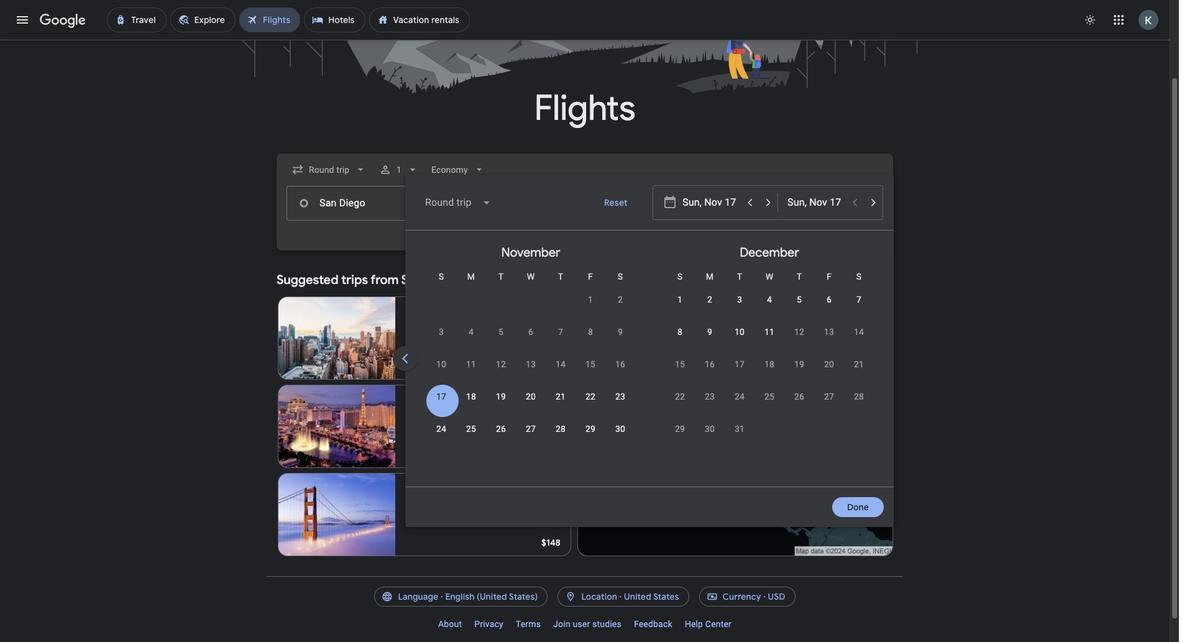 Task type: describe. For each thing, give the bounding box(es) containing it.
4 for wed, dec 4 element
[[767, 295, 772, 305]]

0 vertical spatial san
[[401, 272, 422, 288]]

reset
[[605, 197, 628, 208]]

22 for fri, nov 22 element
[[586, 392, 596, 402]]

0 horizontal spatial 5 button
[[486, 326, 516, 356]]

united
[[624, 591, 651, 602]]

1 button
[[374, 155, 424, 185]]

november row group
[[412, 236, 650, 482]]

nonstop
[[420, 421, 454, 431]]

0 horizontal spatial 27 button
[[516, 423, 546, 453]]

0 vertical spatial 24 button
[[725, 390, 755, 420]]

row containing 24
[[426, 417, 635, 453]]

suggested trips from san diego
[[277, 272, 460, 288]]

8 for sun, dec 8 element
[[678, 327, 683, 337]]

w for november
[[527, 272, 535, 282]]

sat, dec 28 element
[[854, 390, 864, 403]]

13 button inside the november row group
[[516, 358, 546, 388]]

sun, nov 17, departure date. element
[[436, 390, 446, 403]]

wed, dec 11 element
[[765, 326, 775, 338]]

11 – 17
[[421, 497, 451, 507]]

fri, nov 15 element
[[586, 358, 596, 371]]

30 button inside the november row group
[[605, 423, 635, 453]]

3 for sun, nov 3 element
[[439, 327, 444, 337]]

row containing 17
[[426, 385, 635, 420]]

10 button inside the november row group
[[426, 358, 456, 388]]

sat, nov 16 element
[[615, 358, 625, 371]]

0 vertical spatial 12 button
[[785, 326, 814, 356]]

language
[[398, 591, 438, 602]]

tue, dec 10 element
[[735, 326, 745, 338]]

1 s from the left
[[439, 272, 444, 282]]

previous image
[[390, 344, 420, 374]]

states)
[[509, 591, 538, 602]]

diego
[[425, 272, 460, 288]]

21 for thu, nov 21 element
[[556, 392, 566, 402]]

mon, nov 11 element
[[466, 358, 476, 371]]

1 for 1 hr 20 min
[[461, 421, 466, 431]]

thu, dec 12 element
[[794, 326, 804, 338]]

1 hr 20 min
[[461, 421, 506, 431]]

mon, nov 4 element
[[469, 326, 474, 338]]

1 horizontal spatial 17 button
[[725, 358, 755, 388]]

1 horizontal spatial 28 button
[[844, 390, 874, 420]]

1 16 button from the left
[[605, 358, 635, 388]]

14 for sat, dec 14 element
[[854, 327, 864, 337]]

grid inside flight search field
[[173, 236, 889, 494]]

2 s from the left
[[618, 272, 623, 282]]

$148
[[541, 537, 561, 548]]

explore
[[795, 275, 825, 286]]

m for november
[[467, 272, 475, 282]]

148 US dollars text field
[[541, 537, 561, 548]]

2 button for december
[[695, 293, 725, 323]]

tue, dec 3 element
[[737, 293, 742, 306]]

2 8 button from the left
[[665, 326, 695, 356]]

row containing 10
[[426, 352, 635, 388]]

row containing 8
[[665, 320, 874, 356]]

row group inside flight search field
[[173, 236, 412, 482]]

las
[[405, 395, 421, 408]]

19 for thu, dec 19 'element'
[[794, 359, 804, 369]]

explore destinations
[[795, 275, 878, 286]]

feb for las
[[405, 409, 420, 419]]

1 horizontal spatial 20 button
[[814, 358, 844, 388]]

new york feb 3 – 10
[[405, 307, 449, 331]]

13 for "fri, dec 13" element
[[824, 327, 834, 337]]

fri, dec 20 element
[[824, 358, 834, 371]]

sun, dec 15 element
[[675, 358, 685, 371]]

11 for the mon, nov 11 element
[[466, 359, 476, 369]]

20 inside suggested trips from san diego region
[[479, 421, 489, 431]]

sun, dec 22 element
[[675, 390, 685, 403]]

2 23 button from the left
[[695, 390, 725, 420]]

wed, dec 4 element
[[767, 293, 772, 306]]

30 button inside december row group
[[695, 423, 725, 453]]

sun, dec 29 element
[[675, 423, 685, 435]]

fri, dec 6 element
[[827, 293, 832, 306]]

2 15 button from the left
[[665, 358, 695, 388]]

1 inside popup button
[[397, 165, 402, 175]]

29 for fri, nov 29 element
[[586, 424, 596, 434]]

row containing 15
[[665, 352, 874, 388]]

17 for the sun, nov 17, departure date. element
[[436, 392, 446, 402]]

center
[[705, 619, 732, 629]]

17 for tue, dec 17 element
[[735, 359, 745, 369]]

spirit image
[[405, 421, 415, 431]]

1 for fri, nov 1 element
[[588, 295, 593, 305]]

1 horizontal spatial 5 button
[[785, 293, 814, 323]]

fri, dec 13 element
[[824, 326, 834, 338]]

done
[[847, 502, 869, 513]]

16 for sat, nov 16 element
[[615, 359, 625, 369]]

1 vertical spatial 12 button
[[486, 358, 516, 388]]

sat, dec 14 element
[[854, 326, 864, 338]]

wed, nov 6 element
[[528, 326, 533, 338]]

1 for 1 stop
[[420, 333, 425, 343]]

27 for wed, nov 27 element
[[526, 424, 536, 434]]

1 horizontal spatial 27 button
[[814, 390, 844, 420]]

Flight search field
[[173, 154, 903, 527]]

0 horizontal spatial 14 button
[[546, 358, 576, 388]]

2 16 button from the left
[[695, 358, 725, 388]]

0 horizontal spatial 19 button
[[486, 390, 516, 420]]

49
[[470, 333, 480, 343]]

1 vertical spatial 28 button
[[546, 423, 576, 453]]

help center
[[685, 619, 732, 629]]

united states
[[624, 591, 679, 602]]

7 for thu, nov 7 element on the left of page
[[558, 327, 563, 337]]

thu, nov 7 element
[[558, 326, 563, 338]]

2 9 button from the left
[[695, 326, 725, 356]]

1 9 button from the left
[[605, 326, 635, 356]]

mon, nov 25 element
[[466, 423, 476, 435]]

join user studies
[[553, 619, 622, 629]]

trips
[[341, 272, 368, 288]]

sun, nov 10 element
[[436, 358, 446, 371]]

fri, nov 1 element
[[588, 293, 593, 306]]

18 for mon, nov 18 element
[[466, 392, 476, 402]]

25 for wed, dec 25 element
[[765, 392, 775, 402]]

english
[[445, 591, 475, 602]]

fri, nov 22 element
[[586, 390, 596, 403]]

about
[[438, 619, 462, 629]]

25 button inside the november row group
[[456, 423, 486, 453]]

terms link
[[510, 614, 547, 634]]

0 horizontal spatial 7 button
[[546, 326, 576, 356]]

mon, dec 9 element
[[707, 326, 712, 338]]

states
[[653, 591, 679, 602]]

destinations
[[827, 275, 878, 286]]

departure text field for return text field
[[683, 186, 740, 219]]

5 for thu, dec 5 element
[[797, 295, 802, 305]]

fri, nov 29 element
[[586, 423, 596, 435]]

2 for november
[[618, 295, 623, 305]]

1 horizontal spatial 14 button
[[844, 326, 874, 356]]

2 22 button from the left
[[665, 390, 695, 420]]

thu, dec 5 element
[[797, 293, 802, 306]]

tue, nov 26 element
[[496, 423, 506, 435]]

row containing 22
[[665, 385, 874, 420]]

november
[[501, 245, 560, 260]]

18 for the wed, dec 18 element
[[765, 359, 775, 369]]

0 horizontal spatial 4 button
[[456, 326, 486, 356]]

11 for wed, dec 11 element
[[765, 327, 775, 337]]

from
[[371, 272, 399, 288]]

3 for 'tue, dec 3' element
[[737, 295, 742, 305]]

0 vertical spatial 21 button
[[844, 358, 874, 388]]

done button
[[832, 492, 884, 522]]

1 29 button from the left
[[576, 423, 605, 453]]

francisco
[[425, 484, 470, 496]]

18 – 27
[[422, 409, 452, 419]]

13 for wed, nov 13 element
[[526, 359, 536, 369]]

thu, nov 28 element
[[556, 423, 566, 435]]

15 for "fri, nov 15" element
[[586, 359, 596, 369]]

sat, nov 2 element
[[618, 293, 623, 306]]

16 for mon, dec 16 element
[[705, 359, 715, 369]]

25 button inside december row group
[[755, 390, 785, 420]]

19 for "tue, nov 19" element
[[496, 392, 506, 402]]

1 23 button from the left
[[605, 390, 635, 420]]

hr for york
[[460, 333, 468, 343]]

1 horizontal spatial 26 button
[[785, 390, 814, 420]]

1 vertical spatial 21 button
[[546, 390, 576, 420]]

departure text field for return text box
[[682, 186, 739, 220]]

30 for sat, nov 30 "element"
[[615, 424, 625, 434]]

2 for december
[[707, 295, 712, 305]]

min for las vegas
[[491, 421, 506, 431]]

location
[[581, 591, 617, 602]]

179 US dollars text field
[[542, 361, 561, 372]]

23 for mon, dec 23 element
[[705, 392, 715, 402]]

20 for wed, nov 20 'element'
[[526, 392, 536, 402]]

20 for fri, dec 20 element
[[824, 359, 834, 369]]

28 for sat, dec 28 element
[[854, 392, 864, 402]]

1 15 button from the left
[[576, 358, 605, 388]]

3 – 10
[[422, 321, 447, 331]]

reset button
[[590, 188, 643, 218]]

$179
[[542, 361, 561, 372]]

1 22 button from the left
[[576, 390, 605, 420]]

7 for sat, dec 7 element
[[857, 295, 862, 305]]



Task type: vqa. For each thing, say whether or not it's contained in the screenshot.


Task type: locate. For each thing, give the bounding box(es) containing it.
mon, dec 16 element
[[705, 358, 715, 371]]

28 right wed, nov 27 element
[[556, 424, 566, 434]]

row containing 3
[[426, 320, 635, 356]]

mon, dec 23 element
[[705, 390, 715, 403]]

1 vertical spatial 14
[[556, 359, 566, 369]]

26 button right wed, dec 25 element
[[785, 390, 814, 420]]

flights
[[534, 86, 636, 131]]

5 button up tue, nov 12 element
[[486, 326, 516, 356]]

23 inside december row group
[[705, 392, 715, 402]]

0 vertical spatial 26
[[794, 392, 804, 402]]

0 vertical spatial 13 button
[[814, 326, 844, 356]]

1 horizontal spatial 4
[[767, 295, 772, 305]]

20 button up wed, nov 27 element
[[516, 390, 546, 420]]

24 for sun, nov 24 element
[[436, 424, 446, 434]]

9 for mon, dec 9 element at the right of page
[[707, 327, 712, 337]]

2 9 from the left
[[707, 327, 712, 337]]

19 right mon, nov 18 element
[[496, 392, 506, 402]]

1 vertical spatial 24 button
[[426, 423, 456, 453]]

17 button
[[725, 358, 755, 388], [426, 390, 456, 420]]

wed, nov 13 element
[[526, 358, 536, 371]]

0 horizontal spatial 26
[[496, 424, 506, 434]]

0 horizontal spatial 28 button
[[546, 423, 576, 453]]

wed, dec 25 element
[[765, 390, 775, 403]]

30 inside december row group
[[705, 424, 715, 434]]

8 inside december row group
[[678, 327, 683, 337]]

1 vertical spatial 27 button
[[516, 423, 546, 453]]

0 vertical spatial min
[[482, 333, 497, 343]]

10 inside the november row group
[[436, 359, 446, 369]]

apr
[[405, 497, 419, 507]]

1 horizontal spatial 28
[[854, 392, 864, 402]]

26 inside december row group
[[794, 392, 804, 402]]

fri, nov 8 element
[[588, 326, 593, 338]]

23 button up "mon, dec 30" element
[[695, 390, 725, 420]]

2 right fri, nov 1 element
[[618, 295, 623, 305]]

row containing 29
[[665, 417, 755, 453]]

10
[[735, 327, 745, 337], [436, 359, 446, 369]]

2 30 button from the left
[[695, 423, 725, 453]]

feb inside new york feb 3 – 10
[[405, 321, 420, 331]]

0 vertical spatial 20
[[824, 359, 834, 369]]

20 left sat, dec 21 element
[[824, 359, 834, 369]]

0 horizontal spatial 26 button
[[486, 423, 516, 453]]

3 t from the left
[[737, 272, 742, 282]]

2 inside the november row group
[[618, 295, 623, 305]]

row group
[[173, 236, 412, 482]]

2 button
[[605, 293, 635, 323], [695, 293, 725, 323]]

6 button
[[814, 293, 844, 323], [516, 326, 546, 356]]

18 left thu, dec 19 'element'
[[765, 359, 775, 369]]

12 button up thu, dec 19 'element'
[[785, 326, 814, 356]]

3 inside december row group
[[737, 295, 742, 305]]

sun, dec 8 element
[[678, 326, 683, 338]]

las vegas feb 18 – 27
[[405, 395, 452, 419]]

1 for the sun, dec 1 element
[[678, 295, 683, 305]]

12 for thu, dec 12 element
[[794, 327, 804, 337]]

w
[[527, 272, 535, 282], [766, 272, 774, 282]]

20 inside the november row group
[[526, 392, 536, 402]]

6 inside row
[[528, 327, 533, 337]]

18 inside december row group
[[765, 359, 775, 369]]

15 button up the sun, dec 22 element
[[665, 358, 695, 388]]

(united
[[477, 591, 507, 602]]

19 inside december row group
[[794, 359, 804, 369]]

vegas
[[423, 395, 451, 408]]

1 horizontal spatial 27
[[824, 392, 834, 402]]

thu, nov 21 element
[[556, 390, 566, 403]]

hr for vegas
[[469, 421, 477, 431]]

15 inside the november row group
[[586, 359, 596, 369]]

16 button up sat, nov 23 element
[[605, 358, 635, 388]]

1 vertical spatial 10
[[436, 359, 446, 369]]

15 for the sun, dec 15 element
[[675, 359, 685, 369]]

11 inside the november row group
[[466, 359, 476, 369]]

28
[[854, 392, 864, 402], [556, 424, 566, 434]]

m
[[467, 272, 475, 282], [706, 272, 714, 282]]

21 right fri, dec 20 element
[[854, 359, 864, 369]]

9 right fri, nov 8 element
[[618, 327, 623, 337]]

york
[[428, 307, 449, 320]]

2 22 from the left
[[675, 392, 685, 402]]

0 horizontal spatial 13
[[526, 359, 536, 369]]

11 inside december row group
[[765, 327, 775, 337]]

alaska and frontier image
[[405, 510, 415, 520]]

1 horizontal spatial f
[[827, 272, 832, 282]]

tue, dec 24 element
[[735, 390, 745, 403]]

1 vertical spatial 25 button
[[456, 423, 486, 453]]

1 horizontal spatial 18
[[765, 359, 775, 369]]

14 right "fri, dec 13" element
[[854, 327, 864, 337]]

2 29 button from the left
[[665, 423, 695, 453]]

22 inside the november row group
[[586, 392, 596, 402]]

8 for fri, nov 8 element
[[588, 327, 593, 337]]

29 inside the november row group
[[586, 424, 596, 434]]

4 button up the mon, nov 11 element
[[456, 326, 486, 356]]

2 15 from the left
[[675, 359, 685, 369]]

tue, dec 17 element
[[735, 358, 745, 371]]

1 inside the november row group
[[588, 295, 593, 305]]

studies
[[592, 619, 622, 629]]

14 button up thu, nov 21 element
[[546, 358, 576, 388]]

24 down 18 – 27
[[436, 424, 446, 434]]

0 vertical spatial 11
[[765, 327, 775, 337]]

w up wed, dec 4 element
[[766, 272, 774, 282]]

9 inside the november row group
[[618, 327, 623, 337]]

1 vertical spatial 20 button
[[516, 390, 546, 420]]

29 left "mon, dec 30" element
[[675, 424, 685, 434]]

25 button
[[755, 390, 785, 420], [456, 423, 486, 453]]

0 vertical spatial 17
[[735, 359, 745, 369]]

2 2 button from the left
[[695, 293, 725, 323]]

sat, nov 30 element
[[615, 423, 625, 435]]

23 inside the november row group
[[615, 392, 625, 402]]

min left "tue, nov 5" "element" in the left bottom of the page
[[482, 333, 497, 343]]

15 left mon, dec 16 element
[[675, 359, 685, 369]]

26 right wed, dec 25 element
[[794, 392, 804, 402]]

0 vertical spatial 7 button
[[844, 293, 874, 323]]

feedback link
[[628, 614, 679, 634]]

12 button
[[785, 326, 814, 356], [486, 358, 516, 388]]

3
[[737, 295, 742, 305], [439, 327, 444, 337]]

feedback
[[634, 619, 672, 629]]

suggested
[[277, 272, 339, 288]]

1 vertical spatial 4
[[469, 327, 474, 337]]

10 left wed, dec 11 element
[[735, 327, 745, 337]]

14 for "thu, nov 14" element
[[556, 359, 566, 369]]

1 horizontal spatial 11 button
[[755, 326, 785, 356]]

13 inside the november row group
[[526, 359, 536, 369]]

30 button left tue, dec 31 element
[[695, 423, 725, 453]]

22 left sat, nov 23 element
[[586, 392, 596, 402]]

11 button up mon, nov 18 element
[[456, 358, 486, 388]]

14 inside the november row group
[[556, 359, 566, 369]]

1 1 button from the left
[[576, 293, 605, 323]]

25 inside december row group
[[765, 392, 775, 402]]

1 22 from the left
[[586, 392, 596, 402]]

15 inside december row group
[[675, 359, 685, 369]]

18 button up wed, dec 25 element
[[755, 358, 785, 388]]

6 inside december row group
[[827, 295, 832, 305]]

21 inside the november row group
[[556, 392, 566, 402]]

4 button
[[755, 293, 785, 323], [456, 326, 486, 356]]

Departure text field
[[683, 186, 740, 219], [682, 186, 739, 220]]

27 inside the november row group
[[526, 424, 536, 434]]

3 inside row
[[439, 327, 444, 337]]

0 horizontal spatial 16 button
[[605, 358, 635, 388]]

22 for the sun, dec 22 element
[[675, 392, 685, 402]]

1 16 from the left
[[615, 359, 625, 369]]

help
[[685, 619, 703, 629]]

1 vertical spatial 26
[[496, 424, 506, 434]]

13 button up wed, nov 20 'element'
[[516, 358, 546, 388]]

1 vertical spatial 17 button
[[426, 390, 456, 420]]

2 23 from the left
[[705, 392, 715, 402]]

30 inside the november row group
[[615, 424, 625, 434]]

29 right "thu, nov 28" element
[[586, 424, 596, 434]]

1 w from the left
[[527, 272, 535, 282]]

about link
[[432, 614, 468, 634]]

m inside december row group
[[706, 272, 714, 282]]

0 horizontal spatial 28
[[556, 424, 566, 434]]

1 horizontal spatial 9
[[707, 327, 712, 337]]

0 horizontal spatial 12 button
[[486, 358, 516, 388]]

1 button up sun, dec 8 element
[[665, 293, 695, 323]]

0 vertical spatial 3 button
[[725, 293, 755, 323]]

2 m from the left
[[706, 272, 714, 282]]

10 button inside december row group
[[725, 326, 755, 356]]

1 horizontal spatial 6 button
[[814, 293, 844, 323]]

f inside the november row group
[[588, 272, 593, 282]]

20 right "tue, nov 19" element
[[526, 392, 536, 402]]

17 up 18 – 27
[[436, 392, 446, 402]]

min right mon, nov 25 element
[[491, 421, 506, 431]]

feb up frontier and spirit image
[[405, 321, 420, 331]]

1 horizontal spatial 9 button
[[695, 326, 725, 356]]

7 inside december row group
[[857, 295, 862, 305]]

1 horizontal spatial 4 button
[[755, 293, 785, 323]]

0 horizontal spatial 10 button
[[426, 358, 456, 388]]

2 16 from the left
[[705, 359, 715, 369]]

explore destinations button
[[780, 270, 893, 290]]

19 button up tue, nov 26 element
[[486, 390, 516, 420]]

28 inside december row group
[[854, 392, 864, 402]]

20 inside december row group
[[824, 359, 834, 369]]

2 button up sat, nov 9 element
[[605, 293, 635, 323]]

21
[[854, 359, 864, 369], [556, 392, 566, 402]]

1 horizontal spatial 16
[[705, 359, 715, 369]]

19 button up thu, dec 26 element
[[785, 358, 814, 388]]

20 right mon, nov 25 element
[[479, 421, 489, 431]]

26
[[794, 392, 804, 402], [496, 424, 506, 434]]

1 8 from the left
[[588, 327, 593, 337]]

1 m from the left
[[467, 272, 475, 282]]

5 inside december row group
[[797, 295, 802, 305]]

27 right tue, nov 26 element
[[526, 424, 536, 434]]

28 for "thu, nov 28" element
[[556, 424, 566, 434]]

14 inside december row group
[[854, 327, 864, 337]]

2 30 from the left
[[705, 424, 715, 434]]

23 for sat, nov 23 element
[[615, 392, 625, 402]]

w inside the november row group
[[527, 272, 535, 282]]

1 horizontal spatial 19 button
[[785, 358, 814, 388]]

1 horizontal spatial 13 button
[[814, 326, 844, 356]]

16 right "fri, nov 15" element
[[615, 359, 625, 369]]

7 left fri, nov 8 element
[[558, 327, 563, 337]]

s up the sun, dec 1 element
[[677, 272, 683, 282]]

0 vertical spatial 10 button
[[725, 326, 755, 356]]

2 1 button from the left
[[665, 293, 695, 323]]

9 button
[[605, 326, 635, 356], [695, 326, 725, 356]]

5 button up thu, dec 12 element
[[785, 293, 814, 323]]

6 button up wed, nov 13 element
[[516, 326, 546, 356]]

30 for "mon, dec 30" element
[[705, 424, 715, 434]]

1 vertical spatial 18 button
[[456, 390, 486, 420]]

join
[[553, 619, 571, 629]]

san right the from on the top of page
[[401, 272, 422, 288]]

english (united states)
[[445, 591, 538, 602]]

26 for thu, dec 26 element
[[794, 392, 804, 402]]

25 inside the november row group
[[466, 424, 476, 434]]

28 button
[[844, 390, 874, 420], [546, 423, 576, 453]]

None field
[[287, 159, 372, 181], [427, 159, 491, 181], [415, 188, 501, 218], [287, 159, 372, 181], [427, 159, 491, 181], [415, 188, 501, 218]]

22 button up the sun, dec 29 element
[[665, 390, 695, 420]]

m inside the november row group
[[467, 272, 475, 282]]

12 button up "tue, nov 19" element
[[486, 358, 516, 388]]

w down november
[[527, 272, 535, 282]]

wed, nov 27 element
[[526, 423, 536, 435]]

tue, dec 31 element
[[735, 423, 745, 435]]

0 horizontal spatial 17
[[436, 392, 446, 402]]

1 9 from the left
[[618, 327, 623, 337]]

27
[[824, 392, 834, 402], [526, 424, 536, 434]]

fri, dec 27 element
[[824, 390, 834, 403]]

29 for the sun, dec 29 element
[[675, 424, 685, 434]]

29
[[586, 424, 596, 434], [675, 424, 685, 434]]

1 inside december row group
[[678, 295, 683, 305]]

2 horizontal spatial 7
[[857, 295, 862, 305]]

2 f from the left
[[827, 272, 832, 282]]

9 button up mon, dec 16 element
[[695, 326, 725, 356]]

1 2 from the left
[[618, 295, 623, 305]]

7 inside row
[[558, 327, 563, 337]]

11 left thu, dec 12 element
[[765, 327, 775, 337]]

11 button up the wed, dec 18 element
[[755, 326, 785, 356]]

1 button up fri, nov 8 element
[[576, 293, 605, 323]]

1 feb from the top
[[405, 321, 420, 331]]

san inside san francisco apr 11 – 17
[[405, 484, 422, 496]]

grid
[[173, 236, 889, 494]]

join user studies link
[[547, 614, 628, 634]]

4 inside row
[[469, 327, 474, 337]]

6 for the wed, nov 6 'element'
[[528, 327, 533, 337]]

22 inside december row group
[[675, 392, 685, 402]]

10 inside december row group
[[735, 327, 745, 337]]

1 horizontal spatial 23
[[705, 392, 715, 402]]

s up sat, dec 7 element
[[856, 272, 862, 282]]

30 button
[[605, 423, 635, 453], [695, 423, 725, 453]]

25 left thu, dec 26 element
[[765, 392, 775, 402]]

7 inside suggested trips from san diego region
[[452, 333, 457, 343]]

change appearance image
[[1075, 5, 1105, 35]]

15 button
[[576, 358, 605, 388], [665, 358, 695, 388]]

3 s from the left
[[677, 272, 683, 282]]

10 button
[[725, 326, 755, 356], [426, 358, 456, 388]]

7 right sun, nov 3 element
[[452, 333, 457, 343]]

0 vertical spatial 13
[[824, 327, 834, 337]]

9
[[618, 327, 623, 337], [707, 327, 712, 337]]

mon, dec 30 element
[[705, 423, 715, 435]]

23 right the sun, dec 22 element
[[705, 392, 715, 402]]

22 button
[[576, 390, 605, 420], [665, 390, 695, 420]]

30
[[615, 424, 625, 434], [705, 424, 715, 434]]

13 right thu, dec 12 element
[[824, 327, 834, 337]]

2 t from the left
[[558, 272, 563, 282]]

4 s from the left
[[856, 272, 862, 282]]

feb for new
[[405, 321, 420, 331]]

21 button
[[844, 358, 874, 388], [546, 390, 576, 420]]

4 inside december row group
[[767, 295, 772, 305]]

1 horizontal spatial 20
[[526, 392, 536, 402]]

sat, dec 7 element
[[857, 293, 862, 306]]

privacy
[[474, 619, 503, 629]]

mon, nov 18 element
[[466, 390, 476, 403]]

currency
[[723, 591, 761, 602]]

5
[[797, 295, 802, 305], [499, 327, 504, 337]]

suggested trips from san diego region
[[277, 265, 893, 561]]

4 for mon, nov 4 element
[[469, 327, 474, 337]]

san
[[401, 272, 422, 288], [405, 484, 422, 496]]

sat, dec 21 element
[[854, 358, 864, 371]]

1 horizontal spatial 26
[[794, 392, 804, 402]]

12 inside the november row group
[[496, 359, 506, 369]]

17 inside the november row group
[[436, 392, 446, 402]]

30 button right fri, nov 29 element
[[605, 423, 635, 453]]

2 8 from the left
[[678, 327, 683, 337]]

27 button
[[814, 390, 844, 420], [516, 423, 546, 453]]

21 left fri, nov 22 element
[[556, 392, 566, 402]]

13 button up fri, dec 20 element
[[814, 326, 844, 356]]

1 horizontal spatial 6
[[827, 295, 832, 305]]

22
[[586, 392, 596, 402], [675, 392, 685, 402]]

6 for fri, dec 6 element
[[827, 295, 832, 305]]

16 inside december row group
[[705, 359, 715, 369]]

help center link
[[679, 614, 738, 634]]

min for new york
[[482, 333, 497, 343]]

1 23 from the left
[[615, 392, 625, 402]]

2 2 from the left
[[707, 295, 712, 305]]

0 vertical spatial 11 button
[[755, 326, 785, 356]]

1 horizontal spatial 8 button
[[665, 326, 695, 356]]

0 horizontal spatial 18
[[466, 392, 476, 402]]

0 vertical spatial 25 button
[[755, 390, 785, 420]]

1 vertical spatial 12
[[496, 359, 506, 369]]

0 horizontal spatial 20 button
[[516, 390, 546, 420]]

28 button right fri, dec 27 element
[[844, 390, 874, 420]]

1 horizontal spatial 25
[[765, 392, 775, 402]]

2 button for november
[[605, 293, 635, 323]]

main menu image
[[15, 12, 30, 27]]

0 horizontal spatial 4
[[469, 327, 474, 337]]

0 horizontal spatial 12
[[496, 359, 506, 369]]

17 button up "tue, dec 24" element
[[725, 358, 755, 388]]

1 t from the left
[[498, 272, 504, 282]]

1 horizontal spatial 12 button
[[785, 326, 814, 356]]

29 inside december row group
[[675, 424, 685, 434]]

0 horizontal spatial 24 button
[[426, 423, 456, 453]]

m right diego
[[467, 272, 475, 282]]

26 inside the november row group
[[496, 424, 506, 434]]

27 right thu, dec 26 element
[[824, 392, 834, 402]]

11 down 7 hr 49 min
[[466, 359, 476, 369]]

23
[[615, 392, 625, 402], [705, 392, 715, 402]]

12
[[794, 327, 804, 337], [496, 359, 506, 369]]

0 vertical spatial 5 button
[[785, 293, 814, 323]]

27 for fri, dec 27 element
[[824, 392, 834, 402]]

26 button
[[785, 390, 814, 420], [486, 423, 516, 453]]

13 button inside december row group
[[814, 326, 844, 356]]

9 for sat, nov 9 element
[[618, 327, 623, 337]]

0 horizontal spatial f
[[588, 272, 593, 282]]

7 for 7 hr 49 min
[[452, 333, 457, 343]]

m for december
[[706, 272, 714, 282]]

f right explore
[[827, 272, 832, 282]]

0 horizontal spatial 13 button
[[516, 358, 546, 388]]

25 for mon, nov 25 element
[[466, 424, 476, 434]]

tue, nov 12 element
[[496, 358, 506, 371]]

f for november
[[588, 272, 593, 282]]

29 button left "mon, dec 30" element
[[665, 423, 695, 453]]

8 inside the november row group
[[588, 327, 593, 337]]

min
[[482, 333, 497, 343], [491, 421, 506, 431]]

25 button right sun, nov 24 element
[[456, 423, 486, 453]]

0 horizontal spatial 17 button
[[426, 390, 456, 420]]

1 15 from the left
[[586, 359, 596, 369]]

0 horizontal spatial 6
[[528, 327, 533, 337]]

16 button up mon, dec 23 element
[[695, 358, 725, 388]]

28 button right wed, nov 27 element
[[546, 423, 576, 453]]

31
[[735, 424, 745, 434]]

21 button up sat, dec 28 element
[[844, 358, 874, 388]]

1 horizontal spatial 7
[[558, 327, 563, 337]]

sun, nov 24 element
[[436, 423, 446, 435]]

user
[[573, 619, 590, 629]]

24 button down 18 – 27
[[426, 423, 456, 453]]

0 vertical spatial 14
[[854, 327, 864, 337]]

26 for tue, nov 26 element
[[496, 424, 506, 434]]

7 button up "thu, nov 14" element
[[546, 326, 576, 356]]

10 for sun, nov 10 element
[[436, 359, 446, 369]]

14 button up sat, dec 21 element
[[844, 326, 874, 356]]

1 f from the left
[[588, 272, 593, 282]]

sun, nov 3 element
[[439, 326, 444, 338]]

1 30 from the left
[[615, 424, 625, 434]]

0 horizontal spatial 6 button
[[516, 326, 546, 356]]

20 button up fri, dec 27 element
[[814, 358, 844, 388]]

december
[[740, 245, 799, 260]]

san francisco apr 11 – 17
[[405, 484, 470, 507]]

0 horizontal spatial 10
[[436, 359, 446, 369]]

1 30 button from the left
[[605, 423, 635, 453]]

1 horizontal spatial 12
[[794, 327, 804, 337]]

w inside december row group
[[766, 272, 774, 282]]

31 button
[[725, 423, 755, 453]]

24
[[735, 392, 745, 402], [436, 424, 446, 434]]

14 button
[[844, 326, 874, 356], [546, 358, 576, 388]]

thu, dec 26 element
[[794, 390, 804, 403]]

None text field
[[287, 186, 462, 221]]

0 vertical spatial 24
[[735, 392, 745, 402]]

5 down explore
[[797, 295, 802, 305]]

Return text field
[[787, 186, 844, 220]]

12 inside december row group
[[794, 327, 804, 337]]

2 feb from the top
[[405, 409, 420, 419]]

5 for "tue, nov 5" "element" in the left bottom of the page
[[499, 327, 504, 337]]

1 2 button from the left
[[605, 293, 635, 323]]

1 horizontal spatial 3
[[737, 295, 742, 305]]

0 horizontal spatial 7
[[452, 333, 457, 343]]

21 inside december row group
[[854, 359, 864, 369]]

13 left $179 text box
[[526, 359, 536, 369]]

1 horizontal spatial 22
[[675, 392, 685, 402]]

29 button
[[576, 423, 605, 453], [665, 423, 695, 453]]

new
[[405, 307, 426, 320]]

18 button up mon, nov 25 element
[[456, 390, 486, 420]]

1 vertical spatial 26 button
[[486, 423, 516, 453]]

wed, dec 18 element
[[765, 358, 775, 371]]

26 button left wed, nov 27 element
[[486, 423, 516, 453]]

24 inside the november row group
[[436, 424, 446, 434]]

0 horizontal spatial 18 button
[[456, 390, 486, 420]]

1 vertical spatial 19 button
[[486, 390, 516, 420]]

0 horizontal spatial 8 button
[[576, 326, 605, 356]]

19 left fri, dec 20 element
[[794, 359, 804, 369]]

27 inside december row group
[[824, 392, 834, 402]]

4 t from the left
[[797, 272, 802, 282]]

4
[[767, 295, 772, 305], [469, 327, 474, 337]]

24 button
[[725, 390, 755, 420], [426, 423, 456, 453]]

0 horizontal spatial 22 button
[[576, 390, 605, 420]]

2 button up mon, dec 9 element at the right of page
[[695, 293, 725, 323]]

w for december
[[766, 272, 774, 282]]

1 horizontal spatial w
[[766, 272, 774, 282]]

24 inside december row group
[[735, 392, 745, 402]]

13
[[824, 327, 834, 337], [526, 359, 536, 369]]

25 button right "tue, dec 24" element
[[755, 390, 785, 420]]

10 button up the sun, nov 17, departure date. element
[[426, 358, 456, 388]]

12 for tue, nov 12 element
[[496, 359, 506, 369]]

0 vertical spatial 18 button
[[755, 358, 785, 388]]

10 for 'tue, dec 10' element
[[735, 327, 745, 337]]

3 button
[[725, 293, 755, 323], [426, 326, 456, 356]]

1 vertical spatial 4 button
[[456, 326, 486, 356]]

16 button
[[605, 358, 635, 388], [695, 358, 725, 388]]

9 right sun, dec 8 element
[[707, 327, 712, 337]]

10 button up tue, dec 17 element
[[725, 326, 755, 356]]

0 horizontal spatial 24
[[436, 424, 446, 434]]

28 inside the november row group
[[556, 424, 566, 434]]

tue, nov 5 element
[[499, 326, 504, 338]]

0 horizontal spatial 8
[[588, 327, 593, 337]]

1 horizontal spatial m
[[706, 272, 714, 282]]

frontier and spirit image
[[405, 333, 415, 343]]

Return text field
[[788, 186, 845, 219]]

19 inside the november row group
[[496, 392, 506, 402]]

24 for "tue, dec 24" element
[[735, 392, 745, 402]]

10 down stop
[[436, 359, 446, 369]]

8 button
[[576, 326, 605, 356], [665, 326, 695, 356]]

8 button up "fri, nov 15" element
[[576, 326, 605, 356]]

1 button for december
[[665, 293, 695, 323]]

19
[[794, 359, 804, 369], [496, 392, 506, 402]]

1 29 from the left
[[586, 424, 596, 434]]

december row group
[[650, 236, 889, 482]]

17 inside december row group
[[735, 359, 745, 369]]

6 button inside the november row group
[[516, 326, 546, 356]]

5 inside row
[[499, 327, 504, 337]]

feb inside las vegas feb 18 – 27
[[405, 409, 420, 419]]

stop
[[427, 333, 445, 343]]

11
[[765, 327, 775, 337], [466, 359, 476, 369]]

1 button for november
[[576, 293, 605, 323]]

8 button up the sun, dec 15 element
[[665, 326, 695, 356]]

grid containing november
[[173, 236, 889, 494]]

usd
[[768, 591, 786, 602]]

t
[[498, 272, 504, 282], [558, 272, 563, 282], [737, 272, 742, 282], [797, 272, 802, 282]]

1 horizontal spatial 19
[[794, 359, 804, 369]]

24 button up 31
[[725, 390, 755, 420]]

1 stop
[[420, 333, 445, 343]]

14 right wed, nov 13 element
[[556, 359, 566, 369]]

30 left 31
[[705, 424, 715, 434]]

f inside december row group
[[827, 272, 832, 282]]

16
[[615, 359, 625, 369], [705, 359, 715, 369]]

terms
[[516, 619, 541, 629]]

f for december
[[827, 272, 832, 282]]

1 8 button from the left
[[576, 326, 605, 356]]

2 inside december row group
[[707, 295, 712, 305]]

2 29 from the left
[[675, 424, 685, 434]]

12 left "fri, dec 13" element
[[794, 327, 804, 337]]

8 left mon, dec 9 element at the right of page
[[678, 327, 683, 337]]

0 horizontal spatial w
[[527, 272, 535, 282]]

thu, nov 14 element
[[556, 358, 566, 371]]

0 horizontal spatial 25
[[466, 424, 476, 434]]

1 vertical spatial 17
[[436, 392, 446, 402]]

18 inside the november row group
[[466, 392, 476, 402]]

hr left mon, nov 4 element
[[460, 333, 468, 343]]

0 horizontal spatial 23 button
[[605, 390, 635, 420]]

5 button
[[785, 293, 814, 323], [486, 326, 516, 356]]

6
[[827, 295, 832, 305], [528, 327, 533, 337]]

4 button up wed, dec 11 element
[[755, 293, 785, 323]]

2 w from the left
[[766, 272, 774, 282]]

s up the sat, nov 2 element
[[618, 272, 623, 282]]

1 vertical spatial 3 button
[[426, 326, 456, 356]]

0 horizontal spatial 30
[[615, 424, 625, 434]]

17 right mon, dec 16 element
[[735, 359, 745, 369]]

privacy link
[[468, 614, 510, 634]]

f up fri, nov 1 element
[[588, 272, 593, 282]]

1 horizontal spatial 13
[[824, 327, 834, 337]]

sat, nov 9 element
[[618, 326, 623, 338]]

0 horizontal spatial 21
[[556, 392, 566, 402]]

sat, nov 23 element
[[615, 390, 625, 403]]

mon, dec 2 element
[[707, 293, 712, 306]]

1
[[397, 165, 402, 175], [588, 295, 593, 305], [678, 295, 683, 305], [420, 333, 425, 343], [461, 421, 466, 431]]

21 for sat, dec 21 element
[[854, 359, 864, 369]]

wed, nov 20 element
[[526, 390, 536, 403]]

13 inside december row group
[[824, 327, 834, 337]]

row
[[576, 283, 635, 323], [665, 283, 874, 323], [426, 320, 635, 356], [665, 320, 874, 356], [426, 352, 635, 388], [665, 352, 874, 388], [426, 385, 635, 420], [665, 385, 874, 420], [426, 417, 635, 453], [665, 417, 755, 453]]

12 right the mon, nov 11 element
[[496, 359, 506, 369]]

1 vertical spatial 11 button
[[456, 358, 486, 388]]

9 inside december row group
[[707, 327, 712, 337]]

sun, dec 1 element
[[678, 293, 683, 306]]

tue, nov 19 element
[[496, 390, 506, 403]]

thu, dec 19 element
[[794, 358, 804, 371]]

16 inside the november row group
[[615, 359, 625, 369]]

7 hr 49 min
[[452, 333, 497, 343]]

1 horizontal spatial 11
[[765, 327, 775, 337]]



